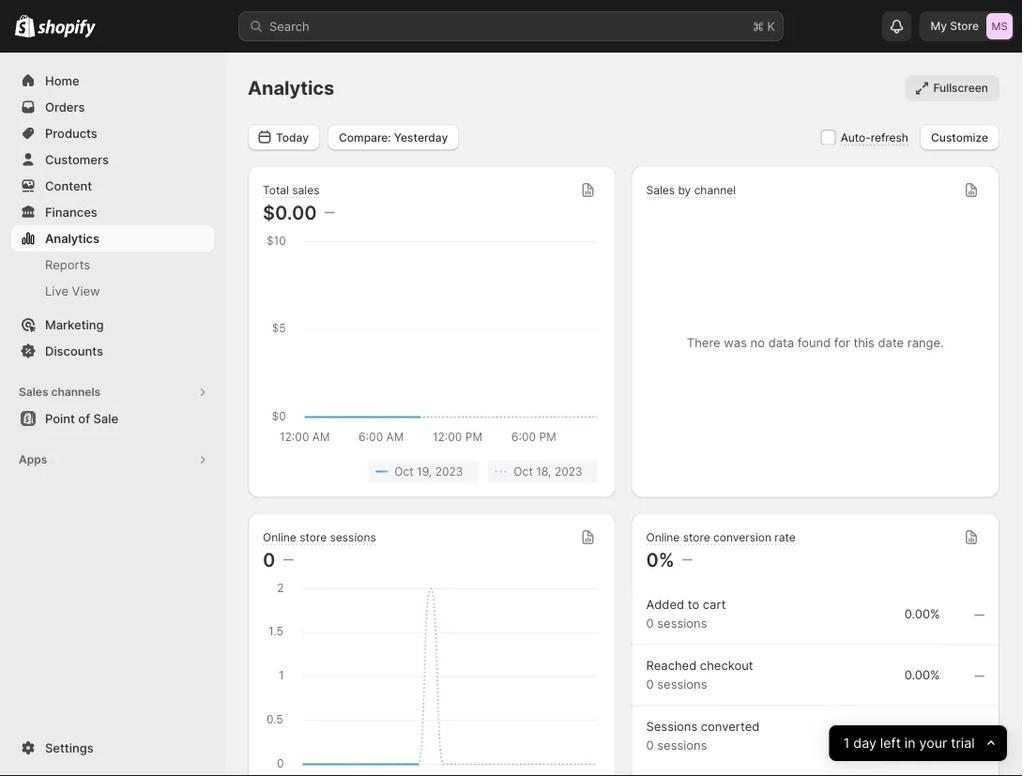Task type: describe. For each thing, give the bounding box(es) containing it.
finances
[[45, 205, 97, 219]]

total sales button
[[263, 183, 320, 199]]

0%
[[647, 548, 675, 571]]

store for 0%
[[683, 531, 711, 545]]

online store conversion rate
[[647, 531, 796, 545]]

$0.00
[[263, 201, 317, 224]]

oct 18, 2023 button
[[488, 461, 598, 483]]

content
[[45, 178, 92, 193]]

discounts link
[[11, 338, 214, 364]]

auto-refresh
[[841, 131, 909, 144]]

converted
[[701, 720, 760, 734]]

analytics link
[[11, 225, 214, 252]]

added to cart 0 sessions
[[647, 598, 726, 631]]

this
[[854, 336, 875, 350]]

oct 19, 2023 button
[[368, 461, 478, 483]]

online for 0
[[263, 531, 297, 545]]

sessions converted 0 sessions
[[647, 720, 760, 753]]

0 inside added to cart 0 sessions
[[647, 616, 654, 631]]

trial
[[952, 736, 975, 752]]

cart
[[703, 598, 726, 612]]

found
[[798, 336, 831, 350]]

data
[[769, 336, 795, 350]]

compare:
[[339, 130, 391, 144]]

live view
[[45, 284, 100, 298]]

total sales
[[263, 184, 320, 197]]

sales
[[292, 184, 320, 197]]

fullscreen
[[934, 81, 989, 95]]

1 vertical spatial analytics
[[45, 231, 99, 246]]

point of sale button
[[0, 406, 225, 432]]

compare: yesterday button
[[328, 124, 459, 150]]

orders link
[[11, 94, 214, 120]]

sales for sales by channel
[[647, 184, 675, 197]]

19,
[[417, 465, 432, 478]]

reports link
[[11, 252, 214, 278]]

0.00% for reached checkout
[[905, 668, 941, 683]]

point
[[45, 411, 75, 426]]

0 horizontal spatial shopify image
[[15, 15, 35, 37]]

customers
[[45, 152, 109, 167]]

customize
[[931, 130, 989, 144]]

sales channels button
[[11, 379, 214, 406]]

my store image
[[987, 13, 1013, 39]]

marketing link
[[11, 312, 214, 338]]

in
[[905, 736, 916, 752]]

products link
[[11, 120, 214, 146]]

⌘
[[753, 19, 764, 33]]

channel
[[695, 184, 736, 197]]

1 day left in your trial button
[[830, 726, 1008, 762]]

online for 0%
[[647, 531, 680, 545]]

online store sessions
[[263, 531, 376, 545]]

search
[[270, 19, 310, 33]]

oct 18, 2023
[[514, 465, 583, 478]]

sales by channel
[[647, 184, 736, 197]]

marketing
[[45, 317, 104, 332]]

live
[[45, 284, 69, 298]]

0.00% for sessions converted
[[905, 729, 941, 744]]

home
[[45, 73, 79, 88]]

content link
[[11, 173, 214, 199]]

reached
[[647, 659, 697, 673]]

yesterday
[[394, 130, 448, 144]]

your
[[920, 736, 948, 752]]

online store sessions button
[[263, 531, 376, 547]]

reached checkout 0 sessions
[[647, 659, 754, 692]]

for
[[835, 336, 851, 350]]

oct for oct 19, 2023
[[395, 465, 414, 478]]

1
[[844, 736, 850, 752]]

18,
[[536, 465, 552, 478]]

1 horizontal spatial shopify image
[[38, 19, 96, 38]]

products
[[45, 126, 97, 140]]

orders
[[45, 100, 85, 114]]

store
[[951, 19, 979, 33]]

sales for sales channels
[[19, 385, 48, 399]]

view
[[72, 284, 100, 298]]

sessions inside reached checkout 0 sessions
[[658, 678, 708, 692]]

0 vertical spatial no change image
[[682, 553, 693, 568]]



Task type: locate. For each thing, give the bounding box(es) containing it.
0 horizontal spatial oct
[[395, 465, 414, 478]]

sales channels
[[19, 385, 101, 399]]

1 horizontal spatial oct
[[514, 465, 533, 478]]

2 online from the left
[[647, 531, 680, 545]]

point of sale
[[45, 411, 118, 426]]

point of sale link
[[11, 406, 214, 432]]

apps button
[[11, 447, 214, 473]]

of
[[78, 411, 90, 426]]

auto-
[[841, 131, 871, 144]]

0 vertical spatial 0.00%
[[905, 607, 941, 622]]

oct 19, 2023
[[395, 465, 463, 478]]

rate
[[775, 531, 796, 545]]

no
[[751, 336, 765, 350]]

checkout
[[700, 659, 754, 673]]

my store
[[931, 19, 979, 33]]

2 2023 from the left
[[555, 465, 583, 478]]

1 horizontal spatial 2023
[[555, 465, 583, 478]]

sessions
[[647, 720, 698, 734]]

sales up point
[[19, 385, 48, 399]]

0 horizontal spatial sales
[[19, 385, 48, 399]]

1 day left in your trial
[[844, 736, 975, 752]]

0 vertical spatial sales
[[647, 184, 675, 197]]

0 horizontal spatial 2023
[[436, 465, 463, 478]]

1 horizontal spatial analytics
[[248, 77, 335, 100]]

no change image
[[325, 205, 335, 220], [283, 553, 293, 568], [975, 608, 985, 623], [975, 669, 985, 684]]

0.00% for added to cart
[[905, 607, 941, 622]]

sale
[[93, 411, 118, 426]]

date
[[879, 336, 904, 350]]

analytics down finances on the top left
[[45, 231, 99, 246]]

store
[[300, 531, 327, 545], [683, 531, 711, 545]]

sales
[[647, 184, 675, 197], [19, 385, 48, 399]]

today button
[[248, 124, 320, 150]]

customers link
[[11, 146, 214, 173]]

sessions inside added to cart 0 sessions
[[658, 616, 708, 631]]

sessions
[[330, 531, 376, 545], [658, 616, 708, 631], [658, 678, 708, 692], [658, 739, 708, 753]]

no change image right "0%"
[[682, 553, 693, 568]]

compare: yesterday
[[339, 130, 448, 144]]

1 2023 from the left
[[436, 465, 463, 478]]

1 store from the left
[[300, 531, 327, 545]]

sales by channel button
[[647, 183, 736, 199]]

day
[[854, 736, 877, 752]]

refresh
[[871, 131, 909, 144]]

0 inside reached checkout 0 sessions
[[647, 678, 654, 692]]

online inside dropdown button
[[647, 531, 680, 545]]

to
[[688, 598, 700, 612]]

1 vertical spatial sales
[[19, 385, 48, 399]]

total
[[263, 184, 289, 197]]

finances link
[[11, 199, 214, 225]]

3 0.00% from the top
[[905, 729, 941, 744]]

discounts
[[45, 344, 103, 358]]

store inside dropdown button
[[683, 531, 711, 545]]

2 oct from the left
[[514, 465, 533, 478]]

1 vertical spatial no change image
[[975, 730, 985, 745]]

analytics
[[248, 77, 335, 100], [45, 231, 99, 246]]

1 vertical spatial 0.00%
[[905, 668, 941, 683]]

0 horizontal spatial no change image
[[682, 553, 693, 568]]

store inside dropdown button
[[300, 531, 327, 545]]

0 horizontal spatial store
[[300, 531, 327, 545]]

2023 right 18,
[[555, 465, 583, 478]]

apps
[[19, 453, 47, 467]]

oct inside "oct 19, 2023" button
[[395, 465, 414, 478]]

store for 0
[[300, 531, 327, 545]]

0 inside sessions converted 0 sessions
[[647, 739, 654, 753]]

no change image
[[682, 553, 693, 568], [975, 730, 985, 745]]

1 horizontal spatial online
[[647, 531, 680, 545]]

2023 for oct 19, 2023
[[436, 465, 463, 478]]

range.
[[908, 336, 944, 350]]

0 down reached
[[647, 678, 654, 692]]

1 horizontal spatial no change image
[[975, 730, 985, 745]]

online
[[263, 531, 297, 545], [647, 531, 680, 545]]

sessions inside online store sessions dropdown button
[[330, 531, 376, 545]]

0.00%
[[905, 607, 941, 622], [905, 668, 941, 683], [905, 729, 941, 744]]

1 0.00% from the top
[[905, 607, 941, 622]]

today
[[276, 130, 309, 144]]

there was no data found for this date range.
[[687, 336, 944, 350]]

k
[[768, 19, 776, 33]]

sessions inside sessions converted 0 sessions
[[658, 739, 708, 753]]

1 online from the left
[[263, 531, 297, 545]]

online inside dropdown button
[[263, 531, 297, 545]]

oct left 18,
[[514, 465, 533, 478]]

0 vertical spatial analytics
[[248, 77, 335, 100]]

2023
[[436, 465, 463, 478], [555, 465, 583, 478]]

0 down online store sessions dropdown button
[[263, 548, 275, 571]]

customize button
[[920, 124, 1000, 150]]

analytics up today
[[248, 77, 335, 100]]

shopify image
[[15, 15, 35, 37], [38, 19, 96, 38]]

oct inside oct 18, 2023 button
[[514, 465, 533, 478]]

⌘ k
[[753, 19, 776, 33]]

1 oct from the left
[[395, 465, 414, 478]]

list
[[267, 461, 598, 483]]

my
[[931, 19, 948, 33]]

0 down added
[[647, 616, 654, 631]]

reports
[[45, 257, 90, 272]]

live view link
[[11, 278, 214, 304]]

online store conversion rate button
[[647, 531, 796, 547]]

2023 right "19,"
[[436, 465, 463, 478]]

no change image right your
[[975, 730, 985, 745]]

sales left by
[[647, 184, 675, 197]]

1 horizontal spatial store
[[683, 531, 711, 545]]

was
[[724, 336, 747, 350]]

oct left "19,"
[[395, 465, 414, 478]]

sales inside dropdown button
[[647, 184, 675, 197]]

channels
[[51, 385, 101, 399]]

left
[[881, 736, 902, 752]]

0 horizontal spatial analytics
[[45, 231, 99, 246]]

0 horizontal spatial online
[[263, 531, 297, 545]]

1 horizontal spatial sales
[[647, 184, 675, 197]]

home link
[[11, 68, 214, 94]]

2 0.00% from the top
[[905, 668, 941, 683]]

oct for oct 18, 2023
[[514, 465, 533, 478]]

2 vertical spatial 0.00%
[[905, 729, 941, 744]]

sales inside button
[[19, 385, 48, 399]]

added
[[647, 598, 685, 612]]

conversion
[[714, 531, 772, 545]]

by
[[678, 184, 691, 197]]

2 store from the left
[[683, 531, 711, 545]]

0 down sessions
[[647, 739, 654, 753]]

there
[[687, 336, 721, 350]]

2023 for oct 18, 2023
[[555, 465, 583, 478]]

settings
[[45, 741, 94, 755]]

list containing oct 19, 2023
[[267, 461, 598, 483]]

0
[[263, 548, 275, 571], [647, 616, 654, 631], [647, 678, 654, 692], [647, 739, 654, 753]]

fullscreen button
[[906, 75, 1000, 101]]

settings link
[[11, 735, 214, 762]]



Task type: vqa. For each thing, say whether or not it's contained in the screenshot.
not
no



